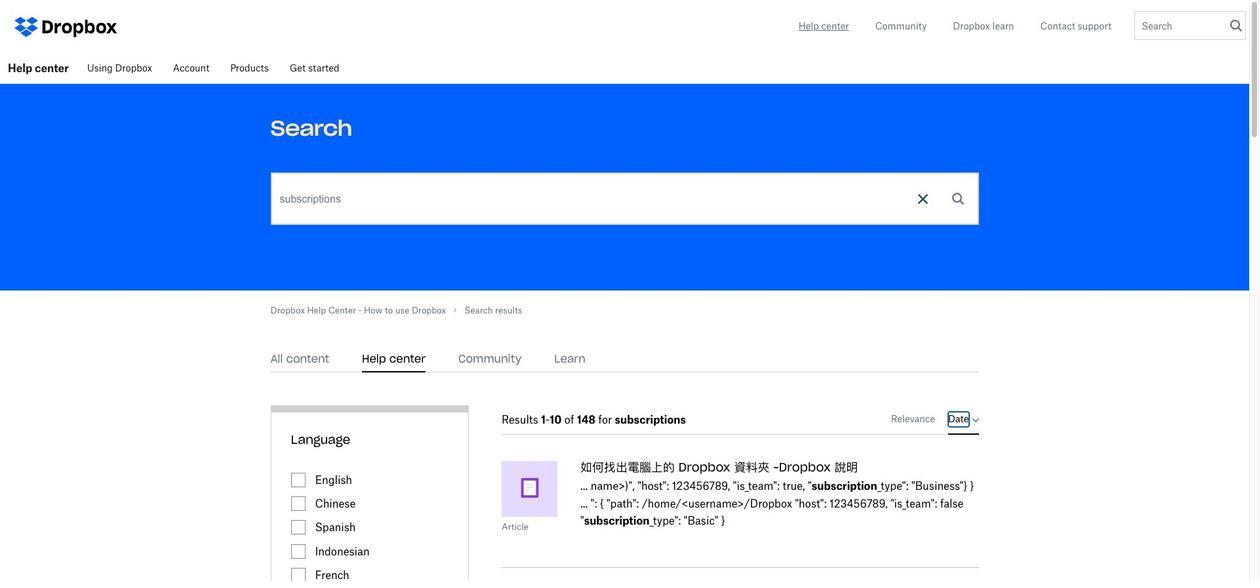 Task type: vqa. For each thing, say whether or not it's contained in the screenshot.
second Toggle image from the top of the page
yes



Task type: describe. For each thing, give the bounding box(es) containing it.
1 horizontal spatial search text field
[[1136, 12, 1227, 39]]

clear image
[[918, 194, 928, 204]]

toggle image for inclusion filter on indonesian; 7 results "element"
[[292, 544, 305, 557]]

toggle image for inclusion filter on english; 86 results "element"
[[292, 473, 305, 486]]

arrow down image
[[973, 419, 979, 423]]

toggle image for "inclusion filter on chinese; 9 results" element
[[292, 497, 305, 510]]

toggle image for inclusion filter on spanish; 8 results element
[[292, 521, 305, 534]]

inclusion filter on spanish; 8 results element
[[271, 516, 468, 540]]

Sort results by Relevance radio
[[891, 412, 936, 427]]

0 vertical spatial clear image
[[1227, 21, 1237, 31]]

inclusion filter on english; 86 results element
[[271, 469, 468, 492]]

language facet. heading
[[291, 433, 351, 452]]

clear image inside search field
[[918, 194, 928, 204]]



Task type: locate. For each thing, give the bounding box(es) containing it.
2 vertical spatial toggle image
[[292, 544, 305, 557]]

1 vertical spatial toggle image
[[292, 521, 305, 534]]

Sort by Date in ascending order radio
[[973, 412, 979, 427]]

1 vertical spatial toggle image
[[292, 568, 305, 581]]

0 vertical spatial toggle image
[[292, 473, 305, 486]]

toggle image inside inclusion filter on indonesian; 7 results "element"
[[292, 544, 305, 557]]

3 toggle image from the top
[[292, 544, 305, 557]]

toggle image for inclusion filter on french; 4 results element
[[292, 568, 305, 581]]

1 vertical spatial clear image
[[918, 194, 928, 204]]

Sort by Date in descending order radio
[[949, 412, 969, 427]]

0 vertical spatial search text field
[[1136, 12, 1227, 39]]

search text field inside clear search field
[[272, 174, 939, 225]]

1 vertical spatial search text field
[[272, 174, 939, 225]]

inclusion filter on french; 4 results element
[[271, 563, 468, 581]]

Search text field
[[1136, 12, 1227, 39], [272, 174, 939, 225]]

toggle image
[[292, 473, 305, 486], [292, 521, 305, 534], [292, 544, 305, 557]]

1 toggle image from the top
[[292, 473, 305, 486]]

2 toggle image from the top
[[292, 521, 305, 534]]

None search field
[[1136, 12, 1237, 43], [271, 173, 939, 225], [1136, 12, 1237, 43]]

0 vertical spatial toggle image
[[292, 497, 305, 510]]

toggle image inside "inclusion filter on chinese; 9 results" element
[[292, 497, 305, 510]]

option group
[[949, 412, 979, 435]]

toggle image inside inclusion filter on english; 86 results "element"
[[292, 473, 305, 486]]

0 horizontal spatial search text field
[[272, 174, 939, 225]]

toggle image inside inclusion filter on french; 4 results element
[[292, 568, 305, 581]]

1 toggle image from the top
[[292, 497, 305, 510]]

inclusion filter on indonesian; 7 results element
[[271, 540, 468, 563]]

0 horizontal spatial clear image
[[918, 194, 928, 204]]

clear image
[[1227, 21, 1237, 31], [918, 194, 928, 204]]

toggle image inside inclusion filter on spanish; 8 results element
[[292, 521, 305, 534]]

none search field clear
[[271, 173, 939, 225]]

search image
[[1231, 20, 1243, 31], [1231, 20, 1243, 31], [953, 193, 964, 205], [953, 193, 964, 205]]

inclusion filter on chinese; 9 results element
[[271, 492, 468, 516]]

1 horizontal spatial clear image
[[1227, 21, 1237, 31]]

2 toggle image from the top
[[292, 568, 305, 581]]

dropbox image
[[39, 13, 118, 40]]

toggle image
[[292, 497, 305, 510], [292, 568, 305, 581]]



